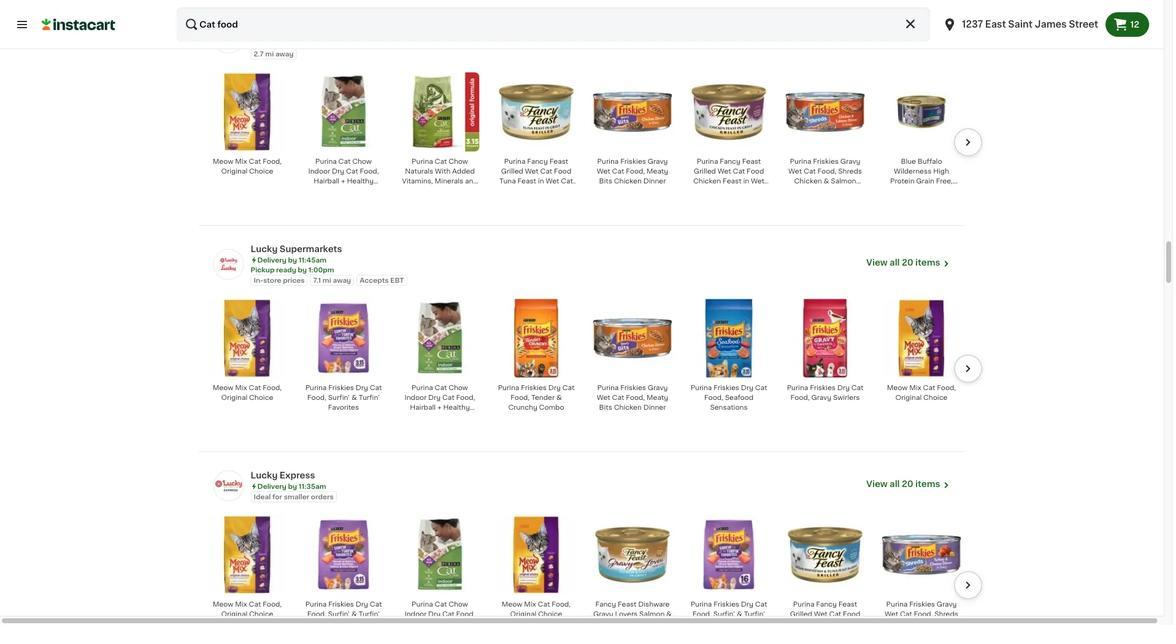Task type: locate. For each thing, give the bounding box(es) containing it.
buffalo
[[918, 158, 943, 165]]

2 purina friskies gravy wet cat food, meaty bits chicken dinner image from the top
[[593, 299, 673, 378]]

away
[[276, 51, 294, 58], [333, 277, 351, 284]]

meow
[[213, 158, 234, 165], [213, 385, 234, 392], [888, 385, 908, 392], [213, 602, 234, 608], [502, 602, 523, 608]]

2 vertical spatial all
[[890, 480, 900, 489]]

away down 1:00pm
[[333, 277, 351, 284]]

meaty for lucky supermarkets
[[647, 395, 669, 401]]

and
[[465, 178, 478, 185]]

chow inside purina cat chow indoor dry cat food, hairball + healt
[[449, 602, 468, 608]]

mix for lucky supermarkets
[[235, 385, 247, 392]]

mi right 2.7
[[265, 51, 274, 58]]

grilled inside purina fancy feast grilled wet cat food tuna feast in wet cat food gravy
[[501, 168, 524, 175]]

food,
[[263, 158, 282, 165], [360, 168, 379, 175], [626, 168, 645, 175], [818, 168, 837, 175], [402, 198, 421, 204], [905, 198, 924, 204], [263, 385, 282, 392], [938, 385, 957, 392], [308, 395, 327, 401], [456, 395, 475, 401], [511, 395, 530, 401], [626, 395, 645, 401], [705, 395, 724, 401], [791, 395, 810, 401], [263, 602, 282, 608], [552, 602, 571, 608], [308, 611, 327, 618], [456, 611, 475, 618], [693, 611, 712, 618], [914, 611, 933, 618]]

supermarkets
[[280, 245, 342, 254]]

0 vertical spatial lucky
[[251, 245, 278, 254]]

12
[[1131, 20, 1140, 29]]

salmon left protein on the right
[[831, 178, 857, 185]]

1 vertical spatial lucky
[[251, 472, 278, 480]]

1 horizontal spatial healthy
[[444, 404, 470, 411]]

1 vertical spatial +
[[438, 404, 442, 411]]

away right 2.7
[[276, 51, 294, 58]]

purina inside purina friskies dry cat food, tender & crunchy combo
[[498, 385, 520, 392]]

0 vertical spatial ready
[[276, 40, 296, 47]]

purina friskies gravy wet cat food, meaty bits chicken dinner button for pickup ready in 60 min
[[590, 72, 676, 194]]

& inside fancy feast dishware gravy lovers salmon & sole feast in sear
[[667, 611, 672, 618]]

1 delivery from the top
[[258, 257, 287, 264]]

1 vertical spatial 20
[[902, 259, 914, 267]]

purina for purina cat chow indoor dry cat food, hairball + healthy weight image related to supermarkets
[[412, 385, 433, 392]]

1 horizontal spatial weight
[[428, 414, 452, 421]]

grilled
[[501, 168, 524, 175], [694, 168, 716, 175], [791, 611, 813, 618]]

food, inside the purina friskies gravy wet cat food, shreds chicken & salmon dinner in gravy
[[818, 168, 837, 175]]

ready down delivery by 11:45am
[[276, 267, 296, 274]]

1 view from the top
[[867, 32, 888, 41]]

1 vertical spatial ready
[[276, 267, 296, 274]]

2 view all 20 items from the top
[[867, 259, 941, 267]]

chicken
[[614, 178, 642, 185], [694, 178, 721, 185], [795, 178, 822, 185], [926, 198, 953, 204], [614, 404, 642, 411]]

1 vertical spatial bits
[[600, 404, 613, 411]]

3 view from the top
[[867, 480, 888, 489]]

in inside purina fancy feast grilled wet cat food chicken feast in wet cat food gravy
[[744, 178, 750, 185]]

1 horizontal spatial grilled
[[694, 168, 716, 175]]

2 purina friskies gravy wet cat food, meaty bits chicken dinner from the top
[[597, 385, 669, 411]]

1 vertical spatial away
[[333, 277, 351, 284]]

pickup inside pickup ready in 60 min 2.7 mi away
[[251, 40, 275, 47]]

2 vertical spatial 20
[[902, 480, 914, 489]]

by for 11:35am
[[288, 484, 297, 490]]

20
[[902, 32, 914, 41], [902, 259, 914, 267], [902, 480, 914, 489]]

purina for purina friskies gravy wet cat food, meaty bits chicken dinner image associated with lucky supermarkets
[[598, 385, 619, 392]]

purina fancy feast grilled wet cat food ocean whitefish and tuna feast in wet cat food gravy image
[[786, 516, 865, 595]]

purina friskies gravy wet cat food, meaty bits chicken dinner for pickup ready in 60 min
[[597, 158, 669, 185]]

1 horizontal spatial salmon
[[831, 178, 857, 185]]

purina inside the purina fancy feast grilled wet cat food ocean whitefish a
[[794, 602, 815, 608]]

naturals down nutrients on the top left
[[422, 198, 451, 204]]

food for purina fancy feast grilled wet cat food chicken feast in wet cat food gravy
[[747, 168, 764, 175]]

2 vertical spatial dinner
[[644, 404, 666, 411]]

1 vertical spatial purina cat chow indoor dry cat food, hairball + healthy weight image
[[401, 299, 480, 378]]

delivery up for
[[258, 484, 287, 490]]

0 vertical spatial 20
[[902, 32, 914, 41]]

purina fancy feast grilled wet cat food tuna feast in wet cat food gravy button
[[493, 72, 580, 195]]

1 all from the top
[[890, 32, 900, 41]]

friskies
[[621, 158, 646, 165], [814, 158, 839, 165], [329, 385, 354, 392], [521, 385, 547, 392], [621, 385, 646, 392], [714, 385, 740, 392], [810, 385, 836, 392], [329, 602, 354, 608], [714, 602, 740, 608], [910, 602, 936, 608]]

1 horizontal spatial mi
[[323, 277, 331, 284]]

in inside fancy feast dishware gravy lovers salmon & sole feast in sear
[[636, 621, 642, 626]]

friskies for purina friskies dry cat food, gravy swirlers image on the right
[[810, 385, 836, 392]]

purina cat chow indoor dry cat food, hairball + healthy weight image inside purina cat chow indoor dry cat food, hairball + healt button
[[401, 516, 480, 595]]

1 vertical spatial view
[[867, 259, 888, 267]]

None search field
[[177, 7, 931, 42]]

0 horizontal spatial healthy
[[347, 178, 374, 185]]

2 delivery from the top
[[258, 484, 287, 490]]

0 horizontal spatial salmon
[[640, 611, 665, 618]]

seafood
[[726, 395, 754, 401]]

purina fancy feast grilled wet cat food ocean whitefish a button
[[782, 515, 869, 626]]

hairball
[[314, 178, 340, 185], [410, 404, 436, 411], [410, 621, 436, 626]]

purina inside the purina friskies gravy wet cat food, shreds chicken & salmon dinner in gravy
[[790, 158, 812, 165]]

0 vertical spatial by
[[288, 257, 297, 264]]

purina cat chow indoor dry cat food, hairball + healthy weight button
[[301, 72, 387, 195], [397, 299, 483, 421]]

0 horizontal spatial mi
[[265, 51, 274, 58]]

1 horizontal spatial shreds
[[935, 611, 959, 618]]

1 purina friskies gravy wet cat food, meaty bits chicken dinner button from the top
[[590, 72, 676, 194]]

in-store prices
[[254, 277, 305, 284]]

2 all from the top
[[890, 259, 900, 267]]

fancy
[[528, 158, 548, 165], [720, 158, 741, 165], [596, 602, 616, 608], [817, 602, 837, 608]]

friskies for purina friskies gravy wet cat food, meaty bits chicken dinner image associated with lucky supermarkets
[[621, 385, 646, 392]]

by up prices
[[298, 267, 307, 274]]

2 meaty from the top
[[647, 395, 669, 401]]

0 vertical spatial items
[[916, 32, 941, 41]]

purina for purina friskies gravy wet cat food, shreds chicken & salmon dinner in gravy image
[[790, 158, 812, 165]]

2 vertical spatial hairball
[[410, 621, 436, 626]]

2 bits from the top
[[600, 404, 613, 411]]

purina friskies dry cat food, surfin' & turfin' favorites image for express
[[304, 516, 383, 595]]

food
[[554, 168, 572, 175], [747, 168, 764, 175], [517, 188, 534, 195], [717, 188, 734, 195], [844, 611, 861, 618]]

friskies inside the purina friskies gravy wet cat food, shreds turkey & chee
[[910, 602, 936, 608]]

meow mix cat food, original choice button
[[204, 72, 291, 184], [204, 299, 291, 410], [879, 299, 965, 410], [204, 515, 291, 626], [493, 515, 580, 626]]

food, inside purina friskies dry cat food, seafood sensations
[[705, 395, 724, 401]]

meow for lucky supermarkets
[[213, 385, 234, 392]]

tender
[[532, 395, 555, 401]]

shreds
[[839, 168, 862, 175], [935, 611, 959, 618]]

20 for supermarkets
[[902, 259, 914, 267]]

turkey
[[893, 621, 916, 626]]

lucky express show all 20 items element
[[251, 470, 867, 482]]

2 lucky from the top
[[251, 472, 278, 480]]

lucky up 'ideal'
[[251, 472, 278, 480]]

grilled for tuna
[[501, 168, 524, 175]]

1237
[[963, 20, 984, 29]]

mi
[[265, 51, 274, 58], [323, 277, 331, 284]]

fancy for ocean
[[817, 602, 837, 608]]

pickup
[[251, 40, 275, 47], [251, 267, 275, 274]]

1 purina friskies gravy wet cat food, meaty bits chicken dinner image from the top
[[593, 73, 673, 152]]

purina inside the purina cat chow naturals with added vitamins, minerals and nutrients dry cat food, naturals original
[[412, 158, 433, 165]]

3 20 from the top
[[902, 480, 914, 489]]

indoor inside purina cat chow indoor dry cat food, hairball + healt
[[405, 611, 427, 618]]

dry inside purina friskies dry cat food, seafood sensations
[[741, 385, 754, 392]]

1 vertical spatial indoor
[[405, 395, 427, 401]]

fancy for tuna
[[528, 158, 548, 165]]

2 vertical spatial items
[[916, 480, 941, 489]]

0 vertical spatial away
[[276, 51, 294, 58]]

purina friskies gravy wet cat food, meaty bits chicken dinner button
[[590, 72, 676, 194], [590, 299, 676, 420]]

chow
[[352, 158, 372, 165], [449, 158, 468, 165], [449, 385, 468, 392], [449, 602, 468, 608]]

fancy inside purina fancy feast grilled wet cat food chicken feast in wet cat food gravy
[[720, 158, 741, 165]]

2 vertical spatial view
[[867, 480, 888, 489]]

dinner
[[644, 178, 666, 185], [800, 188, 822, 195], [644, 404, 666, 411]]

purina cat chow naturals with added vitamins, minerals and nutrients dry cat food, naturals original image
[[401, 73, 480, 152]]

1 pickup from the top
[[251, 40, 275, 47]]

1 meaty from the top
[[647, 168, 669, 175]]

0 vertical spatial purina cat chow indoor dry cat food, hairball + healthy weight
[[308, 158, 379, 195]]

1 vertical spatial weight
[[428, 414, 452, 421]]

purina for purina friskies dry cat food, tender & crunchy combo image
[[498, 385, 520, 392]]

0 vertical spatial view
[[867, 32, 888, 41]]

all for lucky supermarkets
[[890, 259, 900, 267]]

3 all from the top
[[890, 480, 900, 489]]

0 vertical spatial pickup
[[251, 40, 275, 47]]

purina friskies dry cat food, surfin' & turfin' favorites button for lucky supermarkets
[[301, 299, 387, 420]]

purina friskies dry cat food, surfin' & turfin' favorites button
[[301, 299, 387, 420], [301, 515, 387, 626], [686, 515, 773, 626]]

0 vertical spatial purina friskies gravy wet cat food, meaty bits chicken dinner button
[[590, 72, 676, 194]]

chow inside the purina cat chow naturals with added vitamins, minerals and nutrients dry cat food, naturals original
[[449, 158, 468, 165]]

delivery for delivery by 11:45am
[[258, 257, 287, 264]]

friskies inside purina friskies dry cat food, seafood sensations
[[714, 385, 740, 392]]

mi right 7.1
[[323, 277, 331, 284]]

1:00pm
[[309, 267, 334, 274]]

lucky for lucky express
[[251, 472, 278, 480]]

items for supermarkets
[[916, 259, 941, 267]]

ready inside pickup ready in 60 min 2.7 mi away
[[276, 40, 296, 47]]

purina inside purina friskies dry cat food, gravy swirlers
[[787, 385, 809, 392]]

friskies inside purina friskies dry cat food, gravy swirlers
[[810, 385, 836, 392]]

1 vertical spatial view all 20 items
[[867, 259, 941, 267]]

whitefish
[[815, 621, 847, 626]]

ready
[[276, 40, 296, 47], [276, 267, 296, 274]]

food inside the purina fancy feast grilled wet cat food ocean whitefish a
[[844, 611, 861, 618]]

store
[[263, 277, 281, 284]]

+ for express
[[438, 621, 442, 626]]

1 vertical spatial purina cat chow indoor dry cat food, hairball + healthy weight
[[405, 385, 475, 421]]

combo
[[539, 404, 565, 411]]

original
[[221, 168, 248, 175], [452, 198, 479, 204], [221, 395, 248, 401], [896, 395, 922, 401], [221, 611, 248, 618], [510, 611, 537, 618]]

grain
[[917, 178, 935, 185]]

0 vertical spatial mi
[[265, 51, 274, 58]]

naturals up the vitamins,
[[405, 168, 434, 175]]

+ inside purina cat chow indoor dry cat food, hairball + healt
[[438, 621, 442, 626]]

meaty
[[647, 168, 669, 175], [647, 395, 669, 401]]

grilled inside purina fancy feast grilled wet cat food chicken feast in wet cat food gravy
[[694, 168, 716, 175]]

wet inside the purina fancy feast grilled wet cat food ocean whitefish a
[[814, 611, 828, 618]]

gravy inside the purina friskies gravy wet cat food, shreds turkey & chee
[[937, 602, 957, 608]]

smaller
[[284, 494, 310, 501]]

2 vertical spatial indoor
[[405, 611, 427, 618]]

healthy for topmost purina cat chow indoor dry cat food, hairball + healthy weight button
[[347, 178, 374, 185]]

2 items from the top
[[916, 259, 941, 267]]

free,
[[937, 178, 953, 185]]

purina for express's purina friskies dry cat food, surfin' & turfin' favorites image
[[306, 602, 327, 608]]

ocean
[[790, 621, 813, 626]]

friskies for purina friskies dry cat food, surfin' & turfin' favorites image for supermarkets
[[329, 385, 354, 392]]

purina inside purina fancy feast grilled wet cat food chicken feast in wet cat food gravy
[[697, 158, 719, 165]]

1 item carousel region from the top
[[187, 67, 983, 230]]

accepts ebt
[[360, 277, 404, 284]]

gravy inside purina fancy feast grilled wet cat food tuna feast in wet cat food gravy
[[536, 188, 556, 195]]

pickup up in-
[[251, 267, 275, 274]]

purina inside purina friskies dry cat food, seafood sensations
[[691, 385, 712, 392]]

0 horizontal spatial away
[[276, 51, 294, 58]]

1 vertical spatial shreds
[[935, 611, 959, 618]]

1 vertical spatial healthy
[[444, 404, 470, 411]]

item carousel region
[[187, 67, 983, 230], [187, 294, 983, 457], [187, 510, 983, 626]]

meow for pickup ready in 60 min
[[213, 158, 234, 165]]

2 pickup from the top
[[251, 267, 275, 274]]

gravy inside purina friskies dry cat food, gravy swirlers
[[812, 395, 832, 401]]

ready for in
[[276, 40, 296, 47]]

0 horizontal spatial grilled
[[501, 168, 524, 175]]

1 ready from the top
[[276, 40, 296, 47]]

pate
[[930, 188, 945, 195]]

delivery
[[258, 257, 287, 264], [258, 484, 287, 490]]

& inside the purina friskies gravy wet cat food, shreds chicken & salmon dinner in gravy
[[824, 178, 830, 185]]

meow mix cat food, original choice image
[[208, 73, 287, 152], [208, 299, 287, 378], [882, 299, 962, 378], [208, 516, 287, 595], [497, 516, 576, 595]]

purina inside the purina friskies gravy wet cat food, shreds turkey & chee
[[887, 602, 908, 608]]

1 vertical spatial purina friskies gravy wet cat food, meaty bits chicken dinner
[[597, 385, 669, 411]]

0 vertical spatial item carousel region
[[187, 67, 983, 230]]

2 item carousel region from the top
[[187, 294, 983, 457]]

weight
[[332, 188, 356, 195], [428, 414, 452, 421]]

salmon inside the purina friskies gravy wet cat food, shreds chicken & salmon dinner in gravy
[[831, 178, 857, 185]]

indoor
[[308, 168, 330, 175], [405, 395, 427, 401], [405, 611, 427, 618]]

& inside purina friskies dry cat food, tender & crunchy combo
[[557, 395, 562, 401]]

2 vertical spatial +
[[438, 621, 442, 626]]

1 vertical spatial all
[[890, 259, 900, 267]]

purina for purina cat chow indoor dry cat food, hairball + healthy weight image to the top
[[316, 158, 337, 165]]

healthy for purina cat chow indoor dry cat food, hairball + healthy weight button to the bottom
[[444, 404, 470, 411]]

lucky
[[251, 245, 278, 254], [251, 472, 278, 480]]

friskies for purina friskies gravy wet cat food, shreds chicken & salmon dinner in gravy image
[[814, 158, 839, 165]]

dinner inside the purina friskies gravy wet cat food, shreds chicken & salmon dinner in gravy
[[800, 188, 822, 195]]

1 vertical spatial mi
[[323, 277, 331, 284]]

1 vertical spatial by
[[298, 267, 307, 274]]

2 vertical spatial view all 20 items
[[867, 480, 941, 489]]

dishware
[[639, 602, 670, 608]]

1 horizontal spatial purina cat chow indoor dry cat food, hairball + healthy weight
[[405, 385, 475, 421]]

1 vertical spatial item carousel region
[[187, 294, 983, 457]]

hairball for lucky supermarkets
[[410, 404, 436, 411]]

purina for purina friskies dry cat food, surfin' & turfin' favorites image for supermarkets
[[306, 385, 327, 392]]

2.7
[[254, 51, 264, 58]]

purina friskies dry cat food, surfin' & turfin' favorites image
[[304, 299, 383, 378], [304, 516, 383, 595], [690, 516, 769, 595]]

0 vertical spatial salmon
[[831, 178, 857, 185]]

choice
[[249, 168, 273, 175], [249, 395, 273, 401], [924, 395, 948, 401], [249, 611, 273, 618], [538, 611, 563, 618]]

1 vertical spatial delivery
[[258, 484, 287, 490]]

pickup up 2.7
[[251, 40, 275, 47]]

0 vertical spatial purina friskies gravy wet cat food, meaty bits chicken dinner image
[[593, 73, 673, 152]]

meow mix cat food, original choice button for pickup ready in 60 min
[[204, 72, 291, 184]]

purina friskies gravy wet cat food, shreds turkey & cheese dinner image
[[882, 516, 962, 595]]

1 bits from the top
[[600, 178, 613, 185]]

0 vertical spatial shreds
[[839, 168, 862, 175]]

0 vertical spatial weight
[[332, 188, 356, 195]]

fancy up 'sole'
[[596, 602, 616, 608]]

2 20 from the top
[[902, 259, 914, 267]]

blue buffalo wilderness high protein grain free, natural adult pate wet cat food, chicken image
[[882, 73, 962, 152]]

all
[[890, 32, 900, 41], [890, 259, 900, 267], [890, 480, 900, 489]]

purina friskies gravy wet cat food, meaty bits chicken dinner image
[[593, 73, 673, 152], [593, 299, 673, 378]]

purina friskies gravy wet cat food, meaty bits chicken dinner for lucky supermarkets
[[597, 385, 669, 411]]

chow for lucky express
[[449, 602, 468, 608]]

2 horizontal spatial grilled
[[791, 611, 813, 618]]

mix for pickup ready in 60 min
[[235, 158, 247, 165]]

purina friskies dry cat food, surfin' & turfin' favorites
[[306, 385, 382, 411], [306, 602, 382, 626], [691, 602, 768, 626]]

salmon down dishware
[[640, 611, 665, 618]]

purina friskies gravy wet cat food, shreds chicken & salmon dinner in gravy image
[[786, 73, 865, 152]]

away inside pickup ready in 60 min 2.7 mi away
[[276, 51, 294, 58]]

favorites
[[328, 404, 359, 411], [328, 621, 359, 626], [714, 621, 745, 626]]

all for lucky express
[[890, 480, 900, 489]]

wet
[[525, 168, 539, 175], [597, 168, 611, 175], [718, 168, 732, 175], [789, 168, 802, 175], [546, 178, 560, 185], [751, 178, 765, 185], [947, 188, 960, 195], [597, 395, 611, 401], [814, 611, 828, 618], [885, 611, 899, 618]]

1 vertical spatial hairball
[[410, 404, 436, 411]]

purina friskies gravy wet cat food, shreds chicken & salmon dinner in gravy
[[789, 158, 862, 195]]

friskies inside the purina friskies gravy wet cat food, shreds chicken & salmon dinner in gravy
[[814, 158, 839, 165]]

1 vertical spatial dinner
[[800, 188, 822, 195]]

2 vertical spatial item carousel region
[[187, 510, 983, 626]]

feast
[[550, 158, 569, 165], [743, 158, 761, 165], [518, 178, 537, 185], [723, 178, 742, 185], [618, 602, 637, 608], [839, 602, 858, 608], [615, 621, 634, 626]]

purina fancy feast grilled wet cat food chicken feast in wet cat food gravy image
[[690, 73, 769, 152]]

1 vertical spatial salmon
[[640, 611, 665, 618]]

purina cat chow indoor dry cat food, hairball + healthy weight image for supermarkets
[[401, 299, 480, 378]]

weight for purina cat chow indoor dry cat food, hairball + healthy weight button to the bottom
[[428, 414, 452, 421]]

0 vertical spatial purina friskies gravy wet cat food, meaty bits chicken dinner
[[597, 158, 669, 185]]

&
[[824, 178, 830, 185], [352, 395, 357, 401], [557, 395, 562, 401], [352, 611, 357, 618], [667, 611, 672, 618], [737, 611, 743, 618], [918, 621, 923, 626]]

0 vertical spatial dinner
[[644, 178, 666, 185]]

3 view all 20 items from the top
[[867, 480, 941, 489]]

2 vertical spatial by
[[288, 484, 297, 490]]

purina cat chow indoor dry cat food, hairball + healthy weight image
[[304, 73, 383, 152], [401, 299, 480, 378], [401, 516, 480, 595]]

2 purina friskies gravy wet cat food, meaty bits chicken dinner button from the top
[[590, 299, 676, 420]]

food, inside purina friskies dry cat food, gravy swirlers
[[791, 395, 810, 401]]

by
[[288, 257, 297, 264], [298, 267, 307, 274], [288, 484, 297, 490]]

turfin' for supermarkets
[[359, 395, 380, 401]]

3 item carousel region from the top
[[187, 510, 983, 626]]

cat
[[249, 158, 261, 165], [339, 158, 351, 165], [435, 158, 447, 165], [346, 168, 358, 175], [541, 168, 553, 175], [612, 168, 625, 175], [733, 168, 745, 175], [804, 168, 816, 175], [561, 178, 573, 185], [458, 188, 470, 195], [703, 188, 715, 195], [891, 198, 903, 204], [249, 385, 261, 392], [370, 385, 382, 392], [435, 385, 447, 392], [563, 385, 575, 392], [755, 385, 768, 392], [852, 385, 864, 392], [924, 385, 936, 392], [443, 395, 455, 401], [612, 395, 625, 401], [249, 602, 261, 608], [370, 602, 382, 608], [435, 602, 447, 608], [538, 602, 550, 608], [755, 602, 768, 608], [443, 611, 455, 618], [830, 611, 842, 618], [901, 611, 913, 618]]

meow mix cat food, original choice image for lucky express
[[208, 516, 287, 595]]

fancy down purina fancy feast grilled wet cat food tuna feast in wet cat food gravy image
[[528, 158, 548, 165]]

+ for supermarkets
[[438, 404, 442, 411]]

minerals
[[435, 178, 464, 185]]

fancy up whitefish
[[817, 602, 837, 608]]

food, inside the purina cat chow naturals with added vitamins, minerals and nutrients dry cat food, naturals original
[[402, 198, 421, 204]]

0 horizontal spatial shreds
[[839, 168, 862, 175]]

purina friskies gravy wet cat food, shreds turkey & chee
[[885, 602, 959, 626]]

by up ideal for smaller orders
[[288, 484, 297, 490]]

0 vertical spatial view all 20 items
[[867, 32, 941, 41]]

ready left 60
[[276, 40, 296, 47]]

mi inside pickup ready in 60 min 2.7 mi away
[[265, 51, 274, 58]]

friskies for express's purina friskies dry cat food, surfin' & turfin' favorites image
[[329, 602, 354, 608]]

purina
[[316, 158, 337, 165], [412, 158, 433, 165], [504, 158, 526, 165], [598, 158, 619, 165], [697, 158, 719, 165], [790, 158, 812, 165], [306, 385, 327, 392], [412, 385, 433, 392], [498, 385, 520, 392], [598, 385, 619, 392], [691, 385, 712, 392], [787, 385, 809, 392], [306, 602, 327, 608], [412, 602, 433, 608], [691, 602, 712, 608], [794, 602, 815, 608], [887, 602, 908, 608]]

1 lucky from the top
[[251, 245, 278, 254]]

shreds inside the purina friskies gravy wet cat food, shreds turkey & chee
[[935, 611, 959, 618]]

+
[[341, 178, 345, 185], [438, 404, 442, 411], [438, 621, 442, 626]]

0 vertical spatial healthy
[[347, 178, 374, 185]]

1 vertical spatial meaty
[[647, 395, 669, 401]]

fancy inside fancy feast dishware gravy lovers salmon & sole feast in sear
[[596, 602, 616, 608]]

2 view from the top
[[867, 259, 888, 267]]

grilled inside the purina fancy feast grilled wet cat food ocean whitefish a
[[791, 611, 813, 618]]

2 ready from the top
[[276, 267, 296, 274]]

3 items from the top
[[916, 480, 941, 489]]

purina cat chow indoor dry cat food, hairball + healthy weight for purina cat chow indoor dry cat food, hairball + healthy weight image to the top
[[308, 158, 379, 195]]

fancy inside the purina fancy feast grilled wet cat food ocean whitefish a
[[817, 602, 837, 608]]

in inside purina fancy feast grilled wet cat food tuna feast in wet cat food gravy
[[538, 178, 544, 185]]

dry
[[332, 168, 344, 175], [444, 188, 456, 195], [356, 385, 368, 392], [549, 385, 561, 392], [741, 385, 754, 392], [838, 385, 850, 392], [429, 395, 441, 401], [356, 602, 368, 608], [741, 602, 754, 608], [429, 611, 441, 618]]

vitamins,
[[402, 178, 433, 185]]

lucky supermarkets show all 20 items element
[[251, 243, 867, 256]]

0 vertical spatial meaty
[[647, 168, 669, 175]]

turfin' for express
[[359, 611, 380, 618]]

cat inside the purina friskies gravy wet cat food, shreds turkey & chee
[[901, 611, 913, 618]]

purina friskies dry cat food, surfin' & turfin' favorites image for supermarkets
[[304, 299, 383, 378]]

1 view all 20 items from the top
[[867, 32, 941, 41]]

grilled for ocean
[[791, 611, 813, 618]]

food, inside blue buffalo wilderness high protein grain free, natural adult pate wet cat food, chicken
[[905, 198, 924, 204]]

fancy down purina fancy feast grilled wet cat food chicken feast in wet cat food gravy image
[[720, 158, 741, 165]]

in
[[298, 40, 304, 47], [538, 178, 544, 185], [744, 178, 750, 185], [824, 188, 830, 195], [636, 621, 642, 626]]

purina inside purina fancy feast grilled wet cat food tuna feast in wet cat food gravy
[[504, 158, 526, 165]]

surfin'
[[328, 395, 350, 401], [328, 611, 350, 618], [714, 611, 736, 618]]

1 vertical spatial pickup
[[251, 267, 275, 274]]

friskies inside purina friskies dry cat food, tender & crunchy combo
[[521, 385, 547, 392]]

1 vertical spatial items
[[916, 259, 941, 267]]

1 purina friskies gravy wet cat food, meaty bits chicken dinner from the top
[[597, 158, 669, 185]]

1 horizontal spatial purina cat chow indoor dry cat food, hairball + healthy weight button
[[397, 299, 483, 421]]

2 vertical spatial purina cat chow indoor dry cat food, hairball + healthy weight image
[[401, 516, 480, 595]]

meow mix cat food, original choice
[[213, 158, 282, 175], [213, 385, 282, 401], [888, 385, 957, 401], [213, 602, 282, 618], [502, 602, 571, 618]]

delivery up store
[[258, 257, 287, 264]]

1 vertical spatial purina friskies gravy wet cat food, meaty bits chicken dinner button
[[590, 299, 676, 420]]

hairball inside purina cat chow indoor dry cat food, hairball + healt
[[410, 621, 436, 626]]

pickup for pickup ready by 1:00pm
[[251, 267, 275, 274]]

fancy inside purina fancy feast grilled wet cat food tuna feast in wet cat food gravy
[[528, 158, 548, 165]]

chow for pickup ready in 60 min
[[449, 158, 468, 165]]

meow mix cat food, original choice for lucky supermarkets
[[213, 385, 282, 401]]

shreds inside the purina friskies gravy wet cat food, shreds chicken & salmon dinner in gravy
[[839, 168, 862, 175]]

0 vertical spatial bits
[[600, 178, 613, 185]]

0 horizontal spatial weight
[[332, 188, 356, 195]]

1 vertical spatial purina friskies gravy wet cat food, meaty bits chicken dinner image
[[593, 299, 673, 378]]

favorites for lucky express
[[328, 621, 359, 626]]

0 vertical spatial all
[[890, 32, 900, 41]]

0 horizontal spatial purina cat chow indoor dry cat food, hairball + healthy weight button
[[301, 72, 387, 195]]

blue
[[902, 158, 917, 165]]

ideal
[[254, 494, 271, 501]]

purina inside purina cat chow indoor dry cat food, hairball + healt
[[412, 602, 433, 608]]

0 vertical spatial delivery
[[258, 257, 287, 264]]

in inside the purina friskies gravy wet cat food, shreds chicken & salmon dinner in gravy
[[824, 188, 830, 195]]

food for purina fancy feast grilled wet cat food tuna feast in wet cat food gravy
[[554, 168, 572, 175]]

purina friskies dry cat food, surfin' & turfin' favorites button for lucky express
[[301, 515, 387, 626]]

lucky up delivery by 11:45am
[[251, 245, 278, 254]]

0 horizontal spatial purina cat chow indoor dry cat food, hairball + healthy weight
[[308, 158, 379, 195]]

by up pickup ready by 1:00pm
[[288, 257, 297, 264]]



Task type: describe. For each thing, give the bounding box(es) containing it.
in for fancy feast dishware gravy lovers salmon & sole feast in sear
[[636, 621, 642, 626]]

dinner for pickup ready in 60 min
[[644, 178, 666, 185]]

choice for pickup ready in 60 min
[[249, 168, 273, 175]]

min
[[317, 40, 330, 47]]

shreds for purina friskies gravy wet cat food, shreds chicken & salmon dinner in gravy
[[839, 168, 862, 175]]

Search field
[[177, 7, 931, 42]]

saint
[[1009, 20, 1033, 29]]

cat inside purina friskies dry cat food, tender & crunchy combo
[[563, 385, 575, 392]]

fancy for chicken
[[720, 158, 741, 165]]

in inside pickup ready in 60 min 2.7 mi away
[[298, 40, 304, 47]]

crunchy
[[509, 404, 538, 411]]

purina cat chow indoor dry cat food, hairball + healthy weight for purina cat chow indoor dry cat food, hairball + healthy weight image related to supermarkets
[[405, 385, 475, 421]]

delivery by 11:35am
[[258, 484, 326, 490]]

0 vertical spatial indoor
[[308, 168, 330, 175]]

cat inside purina friskies dry cat food, seafood sensations
[[755, 385, 768, 392]]

purina friskies gravy wet cat food, meaty bits chicken dinner image for pickup ready in 60 min
[[593, 73, 673, 152]]

express
[[280, 472, 315, 480]]

indoor for express
[[405, 611, 427, 618]]

7.1 mi away
[[313, 277, 351, 284]]

ebt
[[391, 277, 404, 284]]

1 vertical spatial naturals
[[422, 198, 451, 204]]

sole
[[599, 621, 613, 626]]

fancy feast dishware gravy lovers salmon & sole feast in seared salmon flavor gravy cat food image
[[593, 516, 673, 595]]

purina fancy feast grilled wet cat food tuna feast in wet cat food gravy
[[500, 158, 573, 195]]

dry inside the purina cat chow naturals with added vitamins, minerals and nutrients dry cat food, naturals original
[[444, 188, 456, 195]]

hairball for lucky express
[[410, 621, 436, 626]]

1 items from the top
[[916, 32, 941, 41]]

chicken inside purina fancy feast grilled wet cat food chicken feast in wet cat food gravy
[[694, 178, 721, 185]]

dry inside purina friskies dry cat food, tender & crunchy combo
[[549, 385, 561, 392]]

purina friskies dry cat food, surfin' & turfin' favorites for lucky express
[[306, 602, 382, 626]]

surfin' for lucky express
[[328, 611, 350, 618]]

meaty for pickup ready in 60 min
[[647, 168, 669, 175]]

wet inside the purina friskies gravy wet cat food, shreds turkey & chee
[[885, 611, 899, 618]]

prices
[[283, 277, 305, 284]]

purina for purina friskies dry cat food, gravy swirlers image on the right
[[787, 385, 809, 392]]

in for purina fancy feast grilled wet cat food chicken feast in wet cat food gravy
[[744, 178, 750, 185]]

feast inside the purina fancy feast grilled wet cat food ocean whitefish a
[[839, 602, 858, 608]]

protein
[[891, 178, 915, 185]]

food, inside purina cat chow indoor dry cat food, hairball + healt
[[456, 611, 475, 618]]

lucky supermarkets
[[251, 245, 342, 254]]

dinner for lucky supermarkets
[[644, 404, 666, 411]]

fancy feast dishware gravy lovers salmon & sole feast in sear
[[594, 602, 672, 626]]

accepts
[[360, 277, 389, 284]]

chicken inside the purina friskies gravy wet cat food, shreds chicken & salmon dinner in gravy
[[795, 178, 822, 185]]

friskies for pickup ready in 60 min purina friskies gravy wet cat food, meaty bits chicken dinner image
[[621, 158, 646, 165]]

1 vertical spatial purina cat chow indoor dry cat food, hairball + healthy weight button
[[397, 299, 483, 421]]

food, inside purina friskies dry cat food, tender & crunchy combo
[[511, 395, 530, 401]]

11:45am
[[299, 257, 327, 264]]

1 20 from the top
[[902, 32, 914, 41]]

by for 11:45am
[[288, 257, 297, 264]]

choice for lucky express
[[249, 611, 273, 618]]

cat inside the purina friskies gravy wet cat food, shreds chicken & salmon dinner in gravy
[[804, 168, 816, 175]]

in for purina fancy feast grilled wet cat food tuna feast in wet cat food gravy
[[538, 178, 544, 185]]

purina friskies gravy wet cat food, shreds turkey & chee button
[[879, 515, 965, 626]]

purina friskies dry cat food, seafood sensations image
[[690, 299, 769, 378]]

grilled for chicken
[[694, 168, 716, 175]]

instacart logo image
[[42, 17, 115, 32]]

purina for purina friskies gravy wet cat food, shreds turkey & cheese dinner image
[[887, 602, 908, 608]]

purina friskies dry cat food, gravy swirlers button
[[782, 299, 869, 410]]

for
[[273, 494, 282, 501]]

purina friskies dry cat food, tender & crunchy combo
[[498, 385, 575, 411]]

high
[[934, 168, 950, 175]]

chow for lucky supermarkets
[[449, 385, 468, 392]]

view all 20 items for lucky express
[[867, 480, 941, 489]]

0 vertical spatial naturals
[[405, 168, 434, 175]]

surfin' for lucky supermarkets
[[328, 395, 350, 401]]

1 horizontal spatial away
[[333, 277, 351, 284]]

bits for lucky supermarkets
[[600, 404, 613, 411]]

dry inside purina friskies dry cat food, gravy swirlers
[[838, 385, 850, 392]]

0 vertical spatial purina cat chow indoor dry cat food, hairball + healthy weight image
[[304, 73, 383, 152]]

pickup ready by 1:00pm
[[251, 267, 334, 274]]

item carousel region for supermarkets
[[187, 294, 983, 457]]

friskies for purina friskies dry cat food, seafood sensations image
[[714, 385, 740, 392]]

blue buffalo wilderness high protein grain free, natural adult pate wet cat food, chicken
[[884, 158, 960, 204]]

friskies for purina friskies dry cat food, tender & crunchy combo image
[[521, 385, 547, 392]]

delivery by 11:45am
[[258, 257, 327, 264]]

& inside the purina friskies gravy wet cat food, shreds turkey & chee
[[918, 621, 923, 626]]

pickup ready in 60 min 2.7 mi away
[[251, 40, 330, 58]]

favorites for lucky supermarkets
[[328, 404, 359, 411]]

purina fancy feast grilled wet cat food chicken feast in wet cat food gravy
[[694, 158, 765, 195]]

choice for lucky supermarkets
[[249, 395, 273, 401]]

0 vertical spatial purina cat chow indoor dry cat food, hairball + healthy weight button
[[301, 72, 387, 195]]

view all 20 items for lucky supermarkets
[[867, 259, 941, 267]]

meow mix cat food, original choice image for lucky supermarkets
[[208, 299, 287, 378]]

bits for pickup ready in 60 min
[[600, 178, 613, 185]]

nutrients
[[410, 188, 442, 195]]

delivery for delivery by 11:35am
[[258, 484, 287, 490]]

lucky express
[[251, 472, 315, 480]]

purina for purina fancy feast grilled wet cat food ocean whitefish and tuna feast in wet cat food gravy image
[[794, 602, 815, 608]]

7.1
[[313, 277, 321, 284]]

20 for express
[[902, 480, 914, 489]]

purina cat chow indoor dry cat food, hairball + healt
[[405, 602, 475, 626]]

food, inside the purina friskies gravy wet cat food, shreds turkey & chee
[[914, 611, 933, 618]]

purina cat chow indoor dry cat food, hairball + healthy weight image for express
[[401, 516, 480, 595]]

cat inside blue buffalo wilderness high protein grain free, natural adult pate wet cat food, chicken
[[891, 198, 903, 204]]

0 vertical spatial +
[[341, 178, 345, 185]]

purina cat chow indoor dry cat food, hairball + healt button
[[397, 515, 483, 626]]

in-
[[254, 277, 263, 284]]

purina friskies dry cat food, tender & crunchy combo button
[[493, 299, 580, 420]]

60
[[306, 40, 315, 47]]

purina friskies dry cat food, tender & crunchy combo image
[[497, 299, 576, 378]]

meow mix cat food, original choice image for pickup ready in 60 min
[[208, 73, 287, 152]]

meow mix cat food, original choice for lucky express
[[213, 602, 282, 618]]

friskies for purina friskies gravy wet cat food, shreds turkey & cheese dinner image
[[910, 602, 936, 608]]

purina friskies gravy wet cat food, shreds chicken & salmon dinner in gravy button
[[782, 72, 869, 195]]

indoor for supermarkets
[[405, 395, 427, 401]]

purina for pickup ready in 60 min purina friskies gravy wet cat food, meaty bits chicken dinner image
[[598, 158, 619, 165]]

fancy feast dishware gravy lovers salmon & sole feast in sear button
[[590, 515, 676, 626]]

added
[[453, 168, 475, 175]]

sensations
[[711, 404, 748, 411]]

purina friskies dry cat food, gravy swirlers image
[[786, 299, 865, 378]]

cat inside purina friskies dry cat food, gravy swirlers
[[852, 385, 864, 392]]

purina for purina friskies dry cat food, seafood sensations image
[[691, 385, 712, 392]]

shreds for purina friskies gravy wet cat food, shreds turkey & chee
[[935, 611, 959, 618]]

purina for purina fancy feast grilled wet cat food tuna feast in wet cat food gravy image
[[504, 158, 526, 165]]

0 vertical spatial hairball
[[314, 178, 340, 185]]

purina friskies dry cat food, seafood sensations button
[[686, 299, 773, 420]]

purina cat chow naturals with added vitamins, minerals and nutrients dry cat food, naturals original
[[402, 158, 479, 204]]

street
[[1070, 20, 1099, 29]]

1237 east saint james street button
[[943, 7, 1099, 42]]

purina friskies dry cat food, seafood sensations
[[691, 385, 768, 411]]

weight for topmost purina cat chow indoor dry cat food, hairball + healthy weight button
[[332, 188, 356, 195]]

cat inside the purina fancy feast grilled wet cat food ocean whitefish a
[[830, 611, 842, 618]]

adult
[[910, 188, 928, 195]]

tuna
[[500, 178, 516, 185]]

james
[[1036, 20, 1067, 29]]

gravy inside fancy feast dishware gravy lovers salmon & sole feast in sear
[[594, 611, 614, 618]]

ready for by
[[276, 267, 296, 274]]

purina friskies dry cat food, surfin' & turfin' favorites for lucky supermarkets
[[306, 385, 382, 411]]

wet inside the purina friskies gravy wet cat food, shreds chicken & salmon dinner in gravy
[[789, 168, 802, 175]]

dry inside purina cat chow indoor dry cat food, hairball + healt
[[429, 611, 441, 618]]

gravy inside purina fancy feast grilled wet cat food chicken feast in wet cat food gravy
[[736, 188, 756, 195]]

purina fancy feast grilled wet cat food tuna feast in wet cat food gravy image
[[497, 73, 576, 152]]

pickup for pickup ready in 60 min 2.7 mi away
[[251, 40, 275, 47]]

purina for purina cat chow naturals with added vitamins, minerals and nutrients dry cat food, naturals original image on the top left of the page
[[412, 158, 433, 165]]

original inside the purina cat chow naturals with added vitamins, minerals and nutrients dry cat food, naturals original
[[452, 198, 479, 204]]

view for lucky supermarkets
[[867, 259, 888, 267]]

lucky for lucky supermarkets
[[251, 245, 278, 254]]

purina friskies gravy wet cat food, meaty bits chicken dinner button for lucky supermarkets
[[590, 299, 676, 420]]

11:35am
[[299, 484, 326, 490]]

mix for lucky express
[[235, 602, 247, 608]]

purina friskies dry cat food, gravy swirlers
[[787, 385, 864, 401]]

chicken inside blue buffalo wilderness high protein grain free, natural adult pate wet cat food, chicken
[[926, 198, 953, 204]]

12 button
[[1106, 12, 1150, 37]]

wilderness
[[894, 168, 932, 175]]

wet inside blue buffalo wilderness high protein grain free, natural adult pate wet cat food, chicken
[[947, 188, 960, 195]]

view for lucky express
[[867, 480, 888, 489]]

purina for purina fancy feast grilled wet cat food chicken feast in wet cat food gravy image
[[697, 158, 719, 165]]

item carousel region for express
[[187, 510, 983, 626]]

natural
[[884, 188, 908, 195]]

purina fancy feast grilled wet cat food chicken feast in wet cat food gravy button
[[686, 72, 773, 195]]

blue buffalo wilderness high protein grain free, natural adult pate wet cat food, chicken button
[[879, 72, 965, 204]]

lovers
[[615, 611, 638, 618]]

meow mix cat food, original choice button for lucky supermarkets
[[204, 299, 291, 410]]

east
[[986, 20, 1007, 29]]

1237 east saint james street button
[[936, 7, 1106, 42]]

purina cat chow naturals with added vitamins, minerals and nutrients dry cat food, naturals original button
[[397, 72, 483, 204]]

swirlers
[[834, 395, 860, 401]]

with
[[435, 168, 451, 175]]

ideal for smaller orders
[[254, 494, 334, 501]]

purina fancy feast grilled wet cat food ocean whitefish a
[[789, 602, 863, 626]]

purina friskies gravy wet cat food, meaty bits chicken dinner image for lucky supermarkets
[[593, 299, 673, 378]]

meow mix cat food, original choice button for lucky express
[[204, 515, 291, 626]]

1237 east saint james street
[[963, 20, 1099, 29]]

meow mix cat food, original choice for pickup ready in 60 min
[[213, 158, 282, 175]]

orders
[[311, 494, 334, 501]]

salmon inside fancy feast dishware gravy lovers salmon & sole feast in sear
[[640, 611, 665, 618]]

purina for purina cat chow indoor dry cat food, hairball + healthy weight image within the purina cat chow indoor dry cat food, hairball + healt button
[[412, 602, 433, 608]]



Task type: vqa. For each thing, say whether or not it's contained in the screenshot.
PREMIUM CALIFORNIA LEMONS button at the right top of page
no



